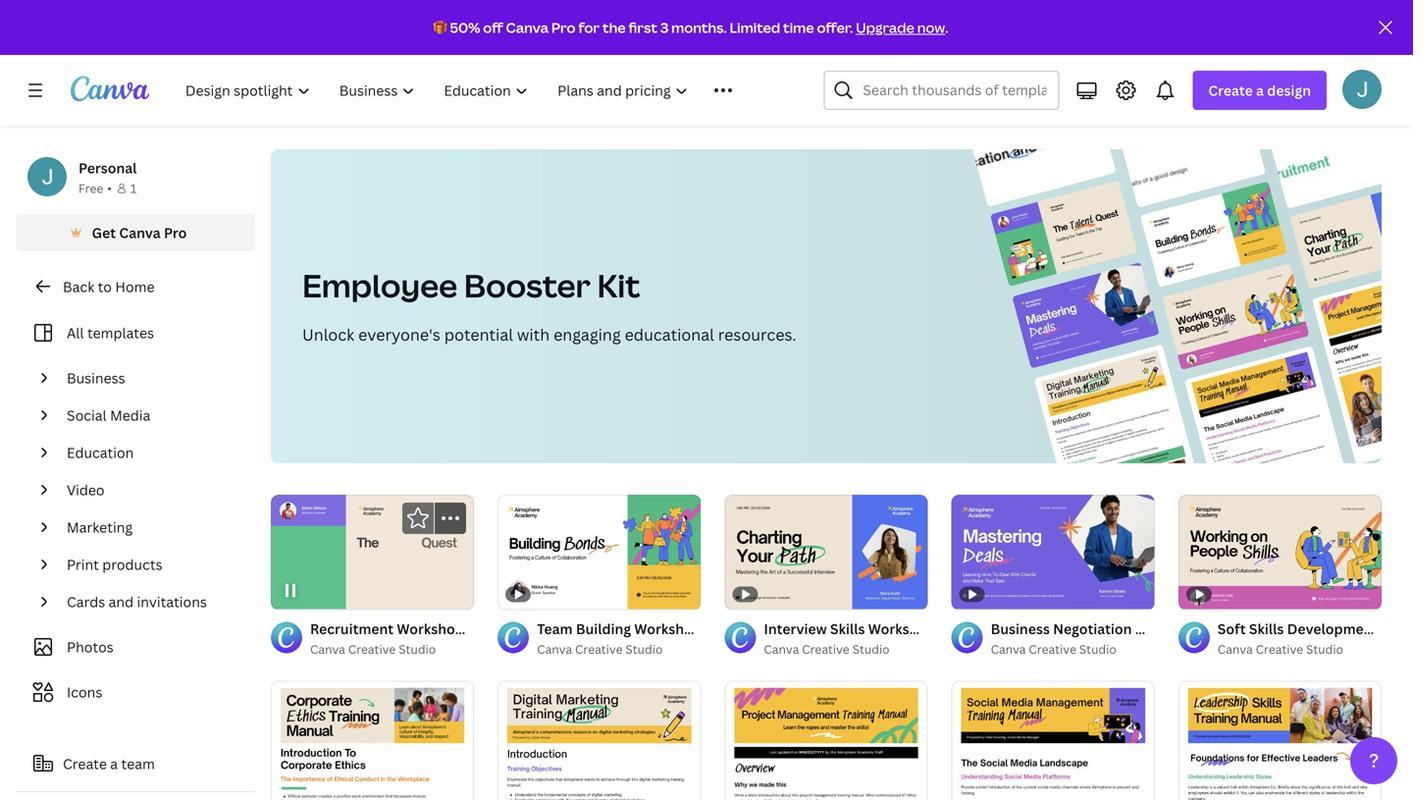 Task type: locate. For each thing, give the bounding box(es) containing it.
5 creative from the left
[[1256, 641, 1304, 657]]

canva creative studio up the leadership skills training manual professional doc in yellow green purple playful professional style image
[[1218, 641, 1344, 657]]

1 canva creative studio from the left
[[310, 641, 436, 657]]

creative up social media management training manual professional doc in yellow purple blue playful professional style image
[[1029, 641, 1077, 657]]

2 canva creative studio link from the left
[[537, 640, 701, 659]]

creative up project management training manual professional doc in yellow black white playful professional style image
[[802, 641, 850, 657]]

all templates link
[[27, 314, 243, 351]]

canva
[[506, 18, 549, 37], [119, 223, 161, 242], [310, 641, 345, 657], [537, 641, 572, 657], [764, 641, 799, 657], [991, 641, 1026, 657], [1218, 641, 1253, 657]]

canva for corporate ethics training manual professional doc in yellow orange green playful professional style image
[[310, 641, 345, 657]]

the
[[603, 18, 626, 37]]

a inside dropdown button
[[1257, 81, 1264, 100]]

creative up corporate ethics training manual professional doc in yellow orange green playful professional style image
[[348, 641, 396, 657]]

create a team
[[63, 754, 155, 773]]

studio for canva creative studio "link" corresponding to project management training manual professional doc in yellow black white playful professional style image
[[853, 641, 890, 657]]

a
[[1257, 81, 1264, 100], [110, 754, 118, 773]]

3 studio from the left
[[853, 641, 890, 657]]

pro left for
[[552, 18, 576, 37]]

get canva pro button
[[16, 214, 255, 251]]

marketing link
[[59, 509, 243, 546]]

0 vertical spatial pro
[[552, 18, 576, 37]]

creative up digital marketing training manual professional doc in green purple yellow playful professional style image
[[575, 641, 623, 657]]

engaging
[[554, 324, 621, 345]]

all
[[67, 323, 84, 342]]

john smith image
[[1343, 69, 1382, 109]]

pro
[[552, 18, 576, 37], [164, 223, 187, 242]]

social media
[[67, 406, 150, 425]]

canva creative studio up social media management training manual professional doc in yellow purple blue playful professional style image
[[991, 641, 1117, 657]]

off
[[483, 18, 503, 37]]

create left design
[[1209, 81, 1253, 100]]

for
[[579, 18, 600, 37]]

create
[[1209, 81, 1253, 100], [63, 754, 107, 773]]

video
[[67, 481, 105, 499]]

1 horizontal spatial create
[[1209, 81, 1253, 100]]

canva creative studio link up digital marketing training manual professional doc in green purple yellow playful professional style image
[[537, 640, 701, 659]]

studio for canva creative studio "link" related to the leadership skills training manual professional doc in yellow green purple playful professional style image
[[1307, 641, 1344, 657]]

0 vertical spatial a
[[1257, 81, 1264, 100]]

canva creative studio
[[310, 641, 436, 657], [537, 641, 663, 657], [764, 641, 890, 657], [991, 641, 1117, 657], [1218, 641, 1344, 657]]

create inside button
[[63, 754, 107, 773]]

1 vertical spatial pro
[[164, 223, 187, 242]]

5 canva creative studio from the left
[[1218, 641, 1344, 657]]

studio
[[399, 641, 436, 657], [626, 641, 663, 657], [853, 641, 890, 657], [1080, 641, 1117, 657], [1307, 641, 1344, 657]]

create left team
[[63, 754, 107, 773]]

time
[[783, 18, 814, 37]]

social media link
[[59, 397, 243, 434]]

invitations
[[137, 592, 207, 611]]

social media management training manual professional doc in yellow purple blue playful professional style image
[[952, 681, 1155, 800]]

studio for canva creative studio "link" related to digital marketing training manual professional doc in green purple yellow playful professional style image
[[626, 641, 663, 657]]

3 creative from the left
[[802, 641, 850, 657]]

Search search field
[[863, 72, 1047, 109]]

0 horizontal spatial a
[[110, 754, 118, 773]]

canva creative studio link up the leadership skills training manual professional doc in yellow green purple playful professional style image
[[1218, 640, 1382, 659]]

canva creative studio link for the leadership skills training manual professional doc in yellow green purple playful professional style image
[[1218, 640, 1382, 659]]

4 canva creative studio link from the left
[[991, 640, 1155, 659]]

corporate ethics training manual professional doc in yellow orange green playful professional style image
[[271, 681, 474, 800]]

business link
[[59, 359, 243, 397]]

0 vertical spatial create
[[1209, 81, 1253, 100]]

educational
[[625, 324, 714, 345]]

0 horizontal spatial create
[[63, 754, 107, 773]]

pro up the back to home link at left top
[[164, 223, 187, 242]]

canva creative studio link up project management training manual professional doc in yellow black white playful professional style image
[[764, 640, 928, 659]]

studio for canva creative studio "link" related to corporate ethics training manual professional doc in yellow orange green playful professional style image
[[399, 641, 436, 657]]

3 canva creative studio link from the left
[[764, 640, 928, 659]]

top level navigation element
[[173, 71, 777, 110], [173, 71, 777, 110]]

get
[[92, 223, 116, 242]]

canva creative studio link up corporate ethics training manual professional doc in yellow orange green playful professional style image
[[310, 640, 474, 659]]

🎁 50% off canva pro for the first 3 months. limited time offer. upgrade now .
[[434, 18, 949, 37]]

4 creative from the left
[[1029, 641, 1077, 657]]

1 creative from the left
[[348, 641, 396, 657]]

creative up the leadership skills training manual professional doc in yellow green purple playful professional style image
[[1256, 641, 1304, 657]]

None search field
[[824, 71, 1060, 110]]

2 canva creative studio from the left
[[537, 641, 663, 657]]

2 creative from the left
[[575, 641, 623, 657]]

kit
[[597, 264, 640, 307]]

video link
[[59, 471, 243, 509]]

canva creative studio up project management training manual professional doc in yellow black white playful professional style image
[[764, 641, 890, 657]]

4 canva creative studio from the left
[[991, 641, 1117, 657]]

creative for canva creative studio "link" related to digital marketing training manual professional doc in green purple yellow playful professional style image
[[575, 641, 623, 657]]

1 studio from the left
[[399, 641, 436, 657]]

employee
[[302, 264, 458, 307]]

canva creative studio for digital marketing training manual professional doc in green purple yellow playful professional style image
[[537, 641, 663, 657]]

pro inside button
[[164, 223, 187, 242]]

2 studio from the left
[[626, 641, 663, 657]]

4 studio from the left
[[1080, 641, 1117, 657]]

business
[[67, 369, 125, 387]]

5 canva creative studio link from the left
[[1218, 640, 1382, 659]]

canva creative studio for project management training manual professional doc in yellow black white playful professional style image
[[764, 641, 890, 657]]

a inside button
[[110, 754, 118, 773]]

3
[[661, 18, 669, 37]]

create inside dropdown button
[[1209, 81, 1253, 100]]

back to home link
[[16, 267, 255, 306]]

1 horizontal spatial a
[[1257, 81, 1264, 100]]

digital marketing training manual professional doc in green purple yellow playful professional style image
[[498, 681, 701, 800]]

0 horizontal spatial pro
[[164, 223, 187, 242]]

a left design
[[1257, 81, 1264, 100]]

unlock
[[302, 324, 355, 345]]

canva for social media management training manual professional doc in yellow purple blue playful professional style image
[[991, 641, 1026, 657]]

1 horizontal spatial pro
[[552, 18, 576, 37]]

canva creative studio up corporate ethics training manual professional doc in yellow orange green playful professional style image
[[310, 641, 436, 657]]

canva creative studio up digital marketing training manual professional doc in green purple yellow playful professional style image
[[537, 641, 663, 657]]

creative for canva creative studio "link" associated with social media management training manual professional doc in yellow purple blue playful professional style image
[[1029, 641, 1077, 657]]

1 vertical spatial a
[[110, 754, 118, 773]]

templates
[[87, 323, 154, 342]]

1 canva creative studio link from the left
[[310, 640, 474, 659]]

creative
[[348, 641, 396, 657], [575, 641, 623, 657], [802, 641, 850, 657], [1029, 641, 1077, 657], [1256, 641, 1304, 657]]

canva creative studio link up social media management training manual professional doc in yellow purple blue playful professional style image
[[991, 640, 1155, 659]]

a left team
[[110, 754, 118, 773]]

1 vertical spatial create
[[63, 754, 107, 773]]

everyone's
[[358, 324, 441, 345]]

3 canva creative studio from the left
[[764, 641, 890, 657]]

all templates
[[67, 323, 154, 342]]

5 studio from the left
[[1307, 641, 1344, 657]]

canva creative studio link
[[310, 640, 474, 659], [537, 640, 701, 659], [764, 640, 928, 659], [991, 640, 1155, 659], [1218, 640, 1382, 659]]



Task type: describe. For each thing, give the bounding box(es) containing it.
canva inside button
[[119, 223, 161, 242]]

education link
[[59, 434, 243, 471]]

create for create a design
[[1209, 81, 1253, 100]]

create a team button
[[16, 744, 255, 783]]

limited
[[730, 18, 781, 37]]

design
[[1268, 81, 1312, 100]]

and
[[109, 592, 134, 611]]

potential
[[445, 324, 513, 345]]

50%
[[450, 18, 480, 37]]

first
[[629, 18, 658, 37]]

canva creative studio link for corporate ethics training manual professional doc in yellow orange green playful professional style image
[[310, 640, 474, 659]]

photos
[[67, 638, 114, 656]]

1
[[130, 180, 137, 196]]

create a design
[[1209, 81, 1312, 100]]

get canva pro
[[92, 223, 187, 242]]

a for design
[[1257, 81, 1264, 100]]

photos link
[[27, 628, 243, 666]]

marketing
[[67, 518, 133, 536]]

education
[[67, 443, 134, 462]]

print products link
[[59, 546, 243, 583]]

to
[[98, 277, 112, 296]]

canva creative studio link for project management training manual professional doc in yellow black white playful professional style image
[[764, 640, 928, 659]]

project management training manual professional doc in yellow black white playful professional style image
[[725, 681, 928, 800]]

canva creative studio link for digital marketing training manual professional doc in green purple yellow playful professional style image
[[537, 640, 701, 659]]

canva creative studio for the leadership skills training manual professional doc in yellow green purple playful professional style image
[[1218, 641, 1344, 657]]

canva for project management training manual professional doc in yellow black white playful professional style image
[[764, 641, 799, 657]]

•
[[107, 180, 112, 196]]

icons
[[67, 683, 102, 701]]

cards and invitations
[[67, 592, 207, 611]]

canva creative studio for social media management training manual professional doc in yellow purple blue playful professional style image
[[991, 641, 1117, 657]]

resources.
[[718, 324, 797, 345]]

canva for digital marketing training manual professional doc in green purple yellow playful professional style image
[[537, 641, 572, 657]]

.
[[946, 18, 949, 37]]

canva for the leadership skills training manual professional doc in yellow green purple playful professional style image
[[1218, 641, 1253, 657]]

back
[[63, 277, 94, 296]]

personal
[[79, 159, 137, 177]]

upgrade now button
[[856, 18, 946, 37]]

cards
[[67, 592, 105, 611]]

creative for canva creative studio "link" related to corporate ethics training manual professional doc in yellow orange green playful professional style image
[[348, 641, 396, 657]]

unlock everyone's potential with engaging educational resources.
[[302, 324, 797, 345]]

team
[[121, 754, 155, 773]]

creative for canva creative studio "link" corresponding to project management training manual professional doc in yellow black white playful professional style image
[[802, 641, 850, 657]]

booster
[[464, 264, 591, 307]]

a for team
[[110, 754, 118, 773]]

now
[[918, 18, 946, 37]]

back to home
[[63, 277, 155, 296]]

social
[[67, 406, 107, 425]]

leadership skills training manual professional doc in yellow green purple playful professional style image
[[1179, 681, 1382, 800]]

create for create a team
[[63, 754, 107, 773]]

offer.
[[817, 18, 853, 37]]

upgrade
[[856, 18, 915, 37]]

months.
[[672, 18, 727, 37]]

print
[[67, 555, 99, 574]]

media
[[110, 406, 150, 425]]

create a design button
[[1193, 71, 1327, 110]]

products
[[102, 555, 163, 574]]

free
[[79, 180, 103, 196]]

print products
[[67, 555, 163, 574]]

employee booster kit
[[302, 264, 640, 307]]

🎁
[[434, 18, 447, 37]]

cards and invitations link
[[59, 583, 243, 620]]

free •
[[79, 180, 112, 196]]

home
[[115, 277, 155, 296]]

with
[[517, 324, 550, 345]]

icons link
[[27, 673, 243, 711]]

canva creative studio for corporate ethics training manual professional doc in yellow orange green playful professional style image
[[310, 641, 436, 657]]

studio for canva creative studio "link" associated with social media management training manual professional doc in yellow purple blue playful professional style image
[[1080, 641, 1117, 657]]

creative for canva creative studio "link" related to the leadership skills training manual professional doc in yellow green purple playful professional style image
[[1256, 641, 1304, 657]]

canva creative studio link for social media management training manual professional doc in yellow purple blue playful professional style image
[[991, 640, 1155, 659]]



Task type: vqa. For each thing, say whether or not it's contained in the screenshot.
Enter
no



